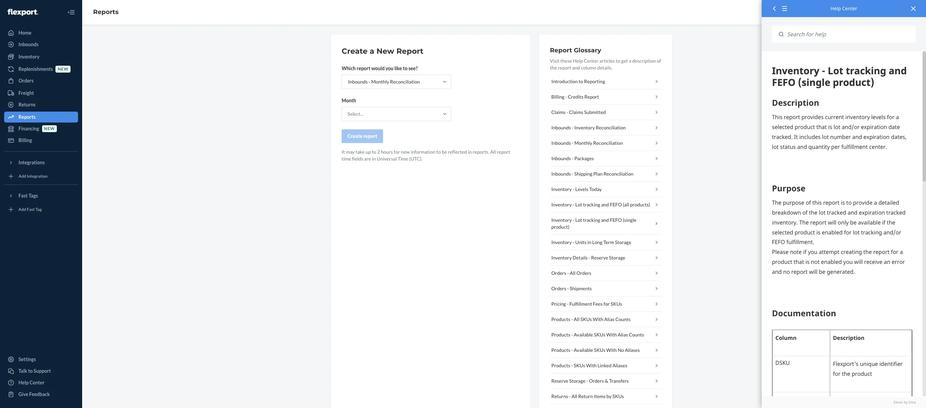 Task type: locate. For each thing, give the bounding box(es) containing it.
0 horizontal spatial claims
[[551, 109, 566, 115]]

available inside button
[[574, 347, 593, 353]]

monthly up "packages" at right top
[[574, 140, 592, 146]]

- for products - available skus with no aliases button
[[571, 347, 573, 353]]

report for billing - credits report
[[584, 94, 599, 100]]

fulfillment
[[570, 301, 592, 307]]

0 vertical spatial counts
[[615, 316, 631, 322]]

all inside returns - all return items by skus button
[[572, 393, 577, 399]]

add
[[18, 174, 26, 179], [18, 207, 26, 212]]

0 vertical spatial create
[[342, 47, 368, 56]]

- for inventory - lot tracking and fefo (single product) button
[[573, 217, 574, 223]]

all inside orders - all orders button
[[570, 270, 576, 276]]

inventory for inventory
[[18, 54, 39, 60]]

0 horizontal spatial in
[[372, 156, 376, 162]]

fefo inside inventory - lot tracking and fefo (single product)
[[610, 217, 622, 223]]

0 vertical spatial available
[[574, 332, 593, 338]]

1 vertical spatial storage
[[609, 255, 625, 261]]

inbounds - monthly reconciliation down which report would you like to see?
[[348, 79, 420, 85]]

lot for inventory - lot tracking and fefo (all products)
[[575, 202, 582, 207]]

home
[[18, 30, 31, 36]]

help center up give feedback
[[18, 380, 44, 386]]

all for orders
[[570, 270, 576, 276]]

- down inventory - levels today
[[573, 202, 574, 207]]

1 horizontal spatial a
[[629, 58, 631, 64]]

- up inbounds - packages
[[572, 140, 574, 146]]

1 horizontal spatial reports link
[[93, 8, 119, 16]]

1 vertical spatial add
[[18, 207, 26, 212]]

1 vertical spatial available
[[574, 347, 593, 353]]

alias down pricing - fulfillment fees for skus button
[[604, 316, 615, 322]]

inbounds inside inbounds - monthly reconciliation button
[[551, 140, 571, 146]]

tracking for (all
[[583, 202, 600, 207]]

returns inside button
[[551, 393, 568, 399]]

details
[[573, 255, 588, 261]]

billing inside the billing - credits report button
[[551, 94, 565, 100]]

with inside button
[[606, 347, 617, 353]]

1 horizontal spatial help
[[573, 58, 583, 64]]

inbounds down home
[[18, 41, 38, 47]]

billing down financing
[[18, 137, 32, 143]]

inventory up replenishments
[[18, 54, 39, 60]]

0 horizontal spatial for
[[394, 149, 400, 155]]

help
[[831, 5, 841, 12], [573, 58, 583, 64], [18, 380, 29, 386]]

talk to support
[[18, 368, 51, 374]]

orders up pricing
[[551, 286, 566, 291]]

orders for orders
[[18, 78, 34, 84]]

2 vertical spatial in
[[588, 239, 591, 245]]

report down reporting
[[584, 94, 599, 100]]

- left levels
[[573, 186, 574, 192]]

1 vertical spatial create
[[348, 133, 362, 139]]

create
[[342, 47, 368, 56], [348, 133, 362, 139]]

storage up return
[[569, 378, 586, 384]]

help center up 'search' search box at right
[[831, 5, 857, 12]]

aliases right no
[[625, 347, 640, 353]]

tracking down inventory - lot tracking and fefo (all products)
[[583, 217, 600, 223]]

all for products
[[574, 316, 580, 322]]

1 vertical spatial reserve
[[551, 378, 568, 384]]

0 vertical spatial in
[[468, 149, 472, 155]]

reserve down "long"
[[591, 255, 608, 261]]

center up column
[[584, 58, 599, 64]]

products - available skus with alias counts button
[[550, 327, 662, 343]]

help center link
[[4, 377, 78, 388]]

orders left &
[[589, 378, 604, 384]]

for inside it may take up to 2 hours for new information to be reflected in reports. all report time fields are in universal time (utc).
[[394, 149, 400, 155]]

add for add integration
[[18, 174, 26, 179]]

0 vertical spatial billing
[[551, 94, 565, 100]]

report left would
[[357, 65, 370, 71]]

- for the inbounds - shipping plan reconciliation button
[[572, 171, 574, 177]]

1 vertical spatial for
[[604, 301, 610, 307]]

inventory down the product)
[[551, 239, 572, 245]]

- for inbounds - inventory reconciliation button
[[572, 125, 574, 130]]

available
[[574, 332, 593, 338], [574, 347, 593, 353]]

visit
[[550, 58, 560, 64]]

1 vertical spatial tracking
[[583, 217, 600, 223]]

- down billing - credits report
[[566, 109, 568, 115]]

0 vertical spatial aliases
[[625, 347, 640, 353]]

reconciliation down inbounds - packages button
[[604, 171, 634, 177]]

reports.
[[473, 149, 489, 155]]

available down products - all skus with alias counts
[[574, 332, 593, 338]]

inbounds for inbounds - packages button
[[551, 155, 571, 161]]

create report button
[[342, 129, 383, 143]]

1 vertical spatial lot
[[575, 217, 582, 223]]

1 vertical spatial monthly
[[574, 140, 592, 146]]

integrations button
[[4, 157, 78, 168]]

1 vertical spatial aliases
[[613, 363, 627, 368]]

1 horizontal spatial alias
[[618, 332, 628, 338]]

inventory up orders - all orders at the right
[[551, 255, 572, 261]]

1 vertical spatial returns
[[551, 393, 568, 399]]

1 horizontal spatial center
[[584, 58, 599, 64]]

pricing - fulfillment fees for skus button
[[550, 297, 662, 312]]

inbounds
[[18, 41, 38, 47], [348, 79, 368, 85], [551, 125, 571, 130], [551, 140, 571, 146], [551, 155, 571, 161], [551, 171, 571, 177]]

long
[[592, 239, 603, 245]]

inbounds - shipping plan reconciliation button
[[550, 166, 662, 182]]

0 vertical spatial a
[[370, 47, 374, 56]]

may
[[346, 149, 355, 155]]

items
[[594, 393, 606, 399]]

1 horizontal spatial new
[[58, 67, 68, 72]]

new up billing link
[[44, 126, 55, 131]]

fefo for (single
[[610, 217, 622, 223]]

center inside visit these help center articles to get a description of the report and column details.
[[584, 58, 599, 64]]

for inside button
[[604, 301, 610, 307]]

- left units
[[573, 239, 574, 245]]

with for products - all skus with alias counts
[[593, 316, 603, 322]]

0 vertical spatial help center
[[831, 5, 857, 12]]

reconciliation down the claims - claims submitted button
[[596, 125, 626, 130]]

with for products - available skus with no aliases
[[606, 347, 617, 353]]

0 horizontal spatial new
[[44, 126, 55, 131]]

tracking inside the inventory - lot tracking and fefo (all products) button
[[583, 202, 600, 207]]

and for inventory - lot tracking and fefo (single product)
[[601, 217, 609, 223]]

freight link
[[4, 88, 78, 99]]

counts for products - all skus with alias counts
[[615, 316, 631, 322]]

1 horizontal spatial returns
[[551, 393, 568, 399]]

help up give
[[18, 380, 29, 386]]

0 horizontal spatial reports link
[[4, 112, 78, 123]]

inventory - lot tracking and fefo (all products)
[[551, 202, 650, 207]]

give feedback button
[[4, 389, 78, 400]]

no
[[618, 347, 624, 353]]

0 vertical spatial center
[[842, 5, 857, 12]]

for
[[394, 149, 400, 155], [604, 301, 610, 307]]

a inside visit these help center articles to get a description of the report and column details.
[[629, 58, 631, 64]]

- down fulfillment
[[571, 316, 573, 322]]

2 add from the top
[[18, 207, 26, 212]]

1 horizontal spatial monthly
[[574, 140, 592, 146]]

with down fees
[[593, 316, 603, 322]]

fast left tag
[[27, 207, 35, 212]]

freight
[[18, 90, 34, 96]]

- up orders - shipments
[[567, 270, 569, 276]]

0 horizontal spatial center
[[30, 380, 44, 386]]

returns left return
[[551, 393, 568, 399]]

products - all skus with alias counts button
[[550, 312, 662, 327]]

add integration
[[18, 174, 48, 179]]

inventory inside inventory - lot tracking and fefo (single product)
[[551, 217, 572, 223]]

inventory details - reserve storage
[[551, 255, 625, 261]]

close navigation image
[[67, 8, 75, 16]]

in left "long"
[[588, 239, 591, 245]]

all for returns
[[572, 393, 577, 399]]

0 horizontal spatial reports
[[18, 114, 36, 120]]

report right reports.
[[497, 149, 510, 155]]

create up may
[[348, 133, 362, 139]]

0 vertical spatial monthly
[[371, 79, 389, 85]]

in
[[468, 149, 472, 155], [372, 156, 376, 162], [588, 239, 591, 245]]

inventory for inventory - lot tracking and fefo (single product)
[[551, 217, 572, 223]]

storage down "term"
[[609, 255, 625, 261]]

lot down inventory - levels today
[[575, 202, 582, 207]]

inventory down inventory - levels today
[[551, 202, 572, 207]]

inventory for inventory details - reserve storage
[[551, 255, 572, 261]]

- up returns - all return items by skus
[[586, 378, 588, 384]]

fefo left (single
[[610, 217, 622, 223]]

0 horizontal spatial billing
[[18, 137, 32, 143]]

counts inside button
[[615, 316, 631, 322]]

articles
[[600, 58, 615, 64]]

- up inventory - units in long term storage
[[573, 217, 574, 223]]

add inside "link"
[[18, 174, 26, 179]]

lot inside inventory - lot tracking and fefo (single product)
[[575, 217, 582, 223]]

inventory for inventory - levels today
[[551, 186, 572, 192]]

2 tracking from the top
[[583, 217, 600, 223]]

0 horizontal spatial reserve
[[551, 378, 568, 384]]

by right items
[[607, 393, 612, 399]]

0 horizontal spatial report
[[396, 47, 424, 56]]

inventory left levels
[[551, 186, 572, 192]]

fefo left (all
[[610, 202, 622, 207]]

2
[[377, 149, 380, 155]]

with left no
[[606, 347, 617, 353]]

all inside products - all skus with alias counts button
[[574, 316, 580, 322]]

fast
[[18, 193, 28, 199], [27, 207, 35, 212]]

introduction to reporting
[[551, 78, 605, 84]]

inbounds down inbounds - packages
[[551, 171, 571, 177]]

0 vertical spatial returns
[[18, 102, 36, 108]]

2 vertical spatial help
[[18, 380, 29, 386]]

1 lot from the top
[[575, 202, 582, 207]]

to left be
[[436, 149, 441, 155]]

0 vertical spatial and
[[572, 65, 580, 71]]

inventory down claims - claims submitted
[[574, 125, 595, 130]]

and inside inventory - lot tracking and fefo (single product)
[[601, 217, 609, 223]]

report up see?
[[396, 47, 424, 56]]

billing for billing
[[18, 137, 32, 143]]

0 vertical spatial by
[[607, 393, 612, 399]]

inbounds - packages button
[[550, 151, 662, 166]]

create report
[[348, 133, 377, 139]]

new up orders link
[[58, 67, 68, 72]]

see?
[[409, 65, 418, 71]]

skus up reserve storage - orders & transfers
[[574, 363, 585, 368]]

counts inside button
[[629, 332, 644, 338]]

0 vertical spatial alias
[[604, 316, 615, 322]]

1 vertical spatial help center
[[18, 380, 44, 386]]

2 products from the top
[[551, 332, 570, 338]]

0 vertical spatial for
[[394, 149, 400, 155]]

2 vertical spatial new
[[401, 149, 410, 155]]

orders up orders - shipments
[[551, 270, 566, 276]]

lot up units
[[575, 217, 582, 223]]

to right talk in the bottom of the page
[[28, 368, 33, 374]]

report inside button
[[584, 94, 599, 100]]

1 vertical spatial a
[[629, 58, 631, 64]]

2 available from the top
[[574, 347, 593, 353]]

details.
[[597, 65, 612, 71]]

inventory for inventory - units in long term storage
[[551, 239, 572, 245]]

products - available skus with no aliases button
[[550, 343, 662, 358]]

2 horizontal spatial help
[[831, 5, 841, 12]]

add left integration at left top
[[18, 174, 26, 179]]

center down talk to support
[[30, 380, 44, 386]]

inbounds - monthly reconciliation down inbounds - inventory reconciliation
[[551, 140, 623, 146]]

talk to support button
[[4, 366, 78, 377]]

1 horizontal spatial in
[[468, 149, 472, 155]]

a right get at the right
[[629, 58, 631, 64]]

products inside button
[[551, 332, 570, 338]]

1 available from the top
[[574, 332, 593, 338]]

1 claims from the left
[[551, 109, 566, 115]]

- down which report would you like to see?
[[369, 79, 370, 85]]

1 vertical spatial fefo
[[610, 217, 622, 223]]

a left the new
[[370, 47, 374, 56]]

0 vertical spatial storage
[[615, 239, 631, 245]]

all left return
[[572, 393, 577, 399]]

new for financing
[[44, 126, 55, 131]]

1 tracking from the top
[[583, 202, 600, 207]]

for right fees
[[604, 301, 610, 307]]

- right the details
[[589, 255, 590, 261]]

products inside button
[[551, 347, 570, 353]]

available inside button
[[574, 332, 593, 338]]

orders - all orders button
[[550, 266, 662, 281]]

1 horizontal spatial for
[[604, 301, 610, 307]]

to right "like"
[[403, 65, 408, 71]]

1 horizontal spatial help center
[[831, 5, 857, 12]]

2 fefo from the top
[[610, 217, 622, 223]]

aliases
[[625, 347, 640, 353], [613, 363, 627, 368]]

home link
[[4, 27, 78, 38]]

inbounds - packages
[[551, 155, 594, 161]]

shipments
[[570, 286, 592, 291]]

products - available skus with alias counts
[[551, 332, 644, 338]]

and left column
[[572, 65, 580, 71]]

- left "shipping"
[[572, 171, 574, 177]]

all down fulfillment
[[574, 316, 580, 322]]

in left reports.
[[468, 149, 472, 155]]

0 vertical spatial reports
[[93, 8, 119, 16]]

0 vertical spatial new
[[58, 67, 68, 72]]

0 vertical spatial tracking
[[583, 202, 600, 207]]

1 vertical spatial center
[[584, 58, 599, 64]]

0 vertical spatial inbounds - monthly reconciliation
[[348, 79, 420, 85]]

2 horizontal spatial new
[[401, 149, 410, 155]]

billing
[[551, 94, 565, 100], [18, 137, 32, 143]]

skus up products - available skus with no aliases
[[594, 332, 605, 338]]

alias inside button
[[618, 332, 628, 338]]

inbounds inside inbounds - packages button
[[551, 155, 571, 161]]

4 products from the top
[[551, 363, 570, 368]]

2 vertical spatial and
[[601, 217, 609, 223]]

0 horizontal spatial inbounds - monthly reconciliation
[[348, 79, 420, 85]]

tracking down "today"
[[583, 202, 600, 207]]

inbounds inside button
[[551, 171, 571, 177]]

0 vertical spatial lot
[[575, 202, 582, 207]]

0 horizontal spatial help center
[[18, 380, 44, 386]]

with for products - available skus with alias counts
[[606, 332, 617, 338]]

billing inside billing link
[[18, 137, 32, 143]]

inbounds inside inbounds link
[[18, 41, 38, 47]]

inbounds inside inbounds - inventory reconciliation button
[[551, 125, 571, 130]]

elevio by dixa link
[[772, 400, 916, 405]]

column
[[581, 65, 596, 71]]

lot inside the inventory - lot tracking and fefo (all products) button
[[575, 202, 582, 207]]

3 products from the top
[[551, 347, 570, 353]]

inbounds up inbounds - packages
[[551, 140, 571, 146]]

- for the products - skus with linked aliases button
[[571, 363, 573, 368]]

inbounds left "packages" at right top
[[551, 155, 571, 161]]

0 horizontal spatial alias
[[604, 316, 615, 322]]

with down products - all skus with alias counts button
[[606, 332, 617, 338]]

would
[[371, 65, 385, 71]]

take
[[356, 149, 365, 155]]

storage
[[615, 239, 631, 245], [609, 255, 625, 261], [569, 378, 586, 384]]

1 horizontal spatial by
[[904, 400, 908, 405]]

- for the inventory - lot tracking and fefo (all products) button
[[573, 202, 574, 207]]

products for products - available skus with alias counts
[[551, 332, 570, 338]]

which
[[342, 65, 356, 71]]

0 horizontal spatial returns
[[18, 102, 36, 108]]

- inside inventory - lot tracking and fefo (single product)
[[573, 217, 574, 223]]

credits
[[568, 94, 584, 100]]

1 vertical spatial billing
[[18, 137, 32, 143]]

1 vertical spatial counts
[[629, 332, 644, 338]]

1 vertical spatial new
[[44, 126, 55, 131]]

0 vertical spatial reserve
[[591, 255, 608, 261]]

reserve up returns - all return items by skus
[[551, 378, 568, 384]]

1 horizontal spatial reports
[[93, 8, 119, 16]]

reports link
[[93, 8, 119, 16], [4, 112, 78, 123]]

create inside button
[[348, 133, 362, 139]]

1 vertical spatial help
[[573, 58, 583, 64]]

- down products - all skus with alias counts
[[571, 332, 573, 338]]

add integration link
[[4, 171, 78, 182]]

fields
[[352, 156, 363, 162]]

inventory - units in long term storage button
[[550, 235, 662, 250]]

today
[[589, 186, 602, 192]]

all up orders - shipments
[[570, 270, 576, 276]]

time
[[398, 156, 408, 162]]

to left 2
[[372, 149, 376, 155]]

0 vertical spatial help
[[831, 5, 841, 12]]

help inside visit these help center articles to get a description of the report and column details.
[[573, 58, 583, 64]]

products)
[[630, 202, 650, 207]]

available up products - skus with linked aliases
[[574, 347, 593, 353]]

1 horizontal spatial billing
[[551, 94, 565, 100]]

1 vertical spatial and
[[601, 202, 609, 207]]

0 vertical spatial fast
[[18, 193, 28, 199]]

2 lot from the top
[[575, 217, 582, 223]]

monthly down which report would you like to see?
[[371, 79, 389, 85]]

counts
[[615, 316, 631, 322], [629, 332, 644, 338]]

1 horizontal spatial report
[[550, 47, 572, 54]]

new inside it may take up to 2 hours for new information to be reflected in reports. all report time fields are in universal time (utc).
[[401, 149, 410, 155]]

skus
[[611, 301, 622, 307], [581, 316, 592, 322], [594, 332, 605, 338], [594, 347, 605, 353], [574, 363, 585, 368], [613, 393, 624, 399]]

0 horizontal spatial monthly
[[371, 79, 389, 85]]

-
[[369, 79, 370, 85], [565, 94, 567, 100], [566, 109, 568, 115], [572, 125, 574, 130], [572, 140, 574, 146], [572, 155, 574, 161], [572, 171, 574, 177], [573, 186, 574, 192], [573, 202, 574, 207], [573, 217, 574, 223], [573, 239, 574, 245], [589, 255, 590, 261], [567, 270, 569, 276], [567, 286, 569, 291], [567, 301, 569, 307], [571, 316, 573, 322], [571, 332, 573, 338], [571, 347, 573, 353], [571, 363, 573, 368], [586, 378, 588, 384], [569, 393, 571, 399]]

products
[[551, 316, 570, 322], [551, 332, 570, 338], [551, 347, 570, 353], [551, 363, 570, 368]]

skus inside button
[[594, 332, 605, 338]]

1 vertical spatial alias
[[618, 332, 628, 338]]

orders up freight
[[18, 78, 34, 84]]

reports
[[93, 8, 119, 16], [18, 114, 36, 120]]

report up 'up'
[[363, 133, 377, 139]]

tracking inside inventory - lot tracking and fefo (single product)
[[583, 217, 600, 223]]

- for products - available skus with alias counts button
[[571, 332, 573, 338]]

- down claims - claims submitted
[[572, 125, 574, 130]]

1 horizontal spatial inbounds - monthly reconciliation
[[551, 140, 623, 146]]

1 products from the top
[[551, 316, 570, 322]]

2 horizontal spatial report
[[584, 94, 599, 100]]

talk
[[18, 368, 27, 374]]

0 horizontal spatial a
[[370, 47, 374, 56]]

- left shipments
[[567, 286, 569, 291]]

claims down billing - credits report
[[551, 109, 566, 115]]

2 vertical spatial center
[[30, 380, 44, 386]]

1 horizontal spatial claims
[[569, 109, 583, 115]]

returns - all return items by skus
[[551, 393, 624, 399]]

alias inside button
[[604, 316, 615, 322]]

information
[[411, 149, 436, 155]]

1 fefo from the top
[[610, 202, 622, 207]]

report inside visit these help center articles to get a description of the report and column details.
[[558, 65, 571, 71]]

hours
[[381, 149, 393, 155]]

by left dixa
[[904, 400, 908, 405]]

- left return
[[569, 393, 571, 399]]

help down report glossary
[[573, 58, 583, 64]]

with inside button
[[606, 332, 617, 338]]

aliases inside button
[[613, 363, 627, 368]]

0 horizontal spatial by
[[607, 393, 612, 399]]

0 vertical spatial add
[[18, 174, 26, 179]]

and for inventory - lot tracking and fefo (all products)
[[601, 202, 609, 207]]

inbounds for the inbounds - shipping plan reconciliation button
[[551, 171, 571, 177]]

fast inside dropdown button
[[18, 193, 28, 199]]

0 vertical spatial fefo
[[610, 202, 622, 207]]

2 horizontal spatial center
[[842, 5, 857, 12]]

1 vertical spatial inbounds - monthly reconciliation
[[551, 140, 623, 146]]

inbounds for inbounds - inventory reconciliation button
[[551, 125, 571, 130]]

products - skus with linked aliases button
[[550, 358, 662, 374]]

report
[[558, 65, 571, 71], [357, 65, 370, 71], [363, 133, 377, 139], [497, 149, 510, 155]]

1 add from the top
[[18, 174, 26, 179]]

report down these
[[558, 65, 571, 71]]

claims down credits
[[569, 109, 583, 115]]

skus down orders - shipments button at the right of the page
[[611, 301, 622, 307]]

- left credits
[[565, 94, 567, 100]]

- for the claims - claims submitted button
[[566, 109, 568, 115]]

inventory inside button
[[551, 239, 572, 245]]



Task type: vqa. For each thing, say whether or not it's contained in the screenshot.
the middle CENTER
yes



Task type: describe. For each thing, give the bounding box(es) containing it.
- for inbounds - monthly reconciliation button
[[572, 140, 574, 146]]

inventory - units in long term storage
[[551, 239, 631, 245]]

integrations
[[18, 160, 45, 165]]

term
[[603, 239, 614, 245]]

inbounds - inventory reconciliation button
[[550, 120, 662, 136]]

add fast tag
[[18, 207, 42, 212]]

(all
[[623, 202, 629, 207]]

0 horizontal spatial help
[[18, 380, 29, 386]]

returns for returns
[[18, 102, 36, 108]]

- for returns - all return items by skus button at the right
[[569, 393, 571, 399]]

orders for orders - all orders
[[551, 270, 566, 276]]

be
[[442, 149, 447, 155]]

monthly inside button
[[574, 140, 592, 146]]

tracking for (single
[[583, 217, 600, 223]]

reconciliation down inbounds - inventory reconciliation button
[[593, 140, 623, 146]]

inventory - lot tracking and fefo (single product) button
[[550, 213, 662, 235]]

in inside button
[[588, 239, 591, 245]]

by inside button
[[607, 393, 612, 399]]

available for products - available skus with alias counts
[[574, 332, 593, 338]]

reserve storage - orders & transfers
[[551, 378, 629, 384]]

- for the billing - credits report button
[[565, 94, 567, 100]]

inventory - lot tracking and fefo (all products) button
[[550, 197, 662, 213]]

glossary
[[574, 47, 601, 54]]

financing
[[18, 126, 39, 131]]

are
[[364, 156, 371, 162]]

returns for returns - all return items by skus
[[551, 393, 568, 399]]

fefo for (all
[[610, 202, 622, 207]]

plan
[[593, 171, 603, 177]]

tag
[[36, 207, 42, 212]]

orders up shipments
[[576, 270, 591, 276]]

1 vertical spatial fast
[[27, 207, 35, 212]]

claims - claims submitted
[[551, 109, 606, 115]]

it
[[342, 149, 345, 155]]

reconciliation down "like"
[[390, 79, 420, 85]]

counts for products - available skus with alias counts
[[629, 332, 644, 338]]

give feedback
[[18, 391, 50, 397]]

it may take up to 2 hours for new information to be reflected in reports. all report time fields are in universal time (utc).
[[342, 149, 510, 162]]

with left linked
[[586, 363, 597, 368]]

1 horizontal spatial reserve
[[591, 255, 608, 261]]

Search search field
[[784, 26, 916, 43]]

integration
[[27, 174, 48, 179]]

and inside visit these help center articles to get a description of the report and column details.
[[572, 65, 580, 71]]

report for create a new report
[[396, 47, 424, 56]]

alias for products - all skus with alias counts
[[604, 316, 615, 322]]

new for replenishments
[[58, 67, 68, 72]]

time
[[342, 156, 351, 162]]

products for products - skus with linked aliases
[[551, 363, 570, 368]]

like
[[394, 65, 402, 71]]

month
[[342, 98, 356, 103]]

skus down pricing - fulfillment fees for skus
[[581, 316, 592, 322]]

support
[[34, 368, 51, 374]]

fast tags
[[18, 193, 38, 199]]

transfers
[[609, 378, 629, 384]]

report inside button
[[363, 133, 377, 139]]

flexport logo image
[[8, 9, 38, 16]]

inbounds down which
[[348, 79, 368, 85]]

2 vertical spatial storage
[[569, 378, 586, 384]]

select...
[[348, 111, 363, 117]]

fast tags button
[[4, 190, 78, 201]]

inbounds - inventory reconciliation
[[551, 125, 626, 130]]

products - skus with linked aliases
[[551, 363, 627, 368]]

tags
[[29, 193, 38, 199]]

products for products - all skus with alias counts
[[551, 316, 570, 322]]

billing for billing - credits report
[[551, 94, 565, 100]]

to inside visit these help center articles to get a description of the report and column details.
[[616, 58, 620, 64]]

billing link
[[4, 135, 78, 146]]

all inside it may take up to 2 hours for new information to be reflected in reports. all report time fields are in universal time (utc).
[[490, 149, 496, 155]]

products for products - available skus with no aliases
[[551, 347, 570, 353]]

lot for inventory - lot tracking and fefo (single product)
[[575, 217, 582, 223]]

- for pricing - fulfillment fees for skus button
[[567, 301, 569, 307]]

2 claims from the left
[[569, 109, 583, 115]]

product)
[[551, 224, 569, 230]]

1 vertical spatial reports link
[[4, 112, 78, 123]]

dixa
[[909, 400, 916, 405]]

to left reporting
[[579, 78, 583, 84]]

orders - all orders
[[551, 270, 591, 276]]

fees
[[593, 301, 603, 307]]

report inside it may take up to 2 hours for new information to be reflected in reports. all report time fields are in universal time (utc).
[[497, 149, 510, 155]]

pricing - fulfillment fees for skus
[[551, 301, 622, 307]]

- for orders - shipments button at the right of the page
[[567, 286, 569, 291]]

add for add fast tag
[[18, 207, 26, 212]]

alias for products - available skus with alias counts
[[618, 332, 628, 338]]

the
[[550, 65, 557, 71]]

submitted
[[584, 109, 606, 115]]

which report would you like to see?
[[342, 65, 418, 71]]

skus down transfers
[[613, 393, 624, 399]]

description
[[632, 58, 656, 64]]

of
[[657, 58, 661, 64]]

inbounds for inbounds - monthly reconciliation button
[[551, 140, 571, 146]]

orders link
[[4, 75, 78, 86]]

- for "inventory - units in long term storage" button
[[573, 239, 574, 245]]

orders for orders - shipments
[[551, 286, 566, 291]]

inventory details - reserve storage button
[[550, 250, 662, 266]]

0 vertical spatial reports link
[[93, 8, 119, 16]]

linked
[[598, 363, 612, 368]]

elevio by dixa
[[894, 400, 916, 405]]

orders - shipments
[[551, 286, 592, 291]]

pricing
[[551, 301, 566, 307]]

inventory for inventory - lot tracking and fefo (all products)
[[551, 202, 572, 207]]

skus down products - available skus with alias counts
[[594, 347, 605, 353]]

1 vertical spatial reports
[[18, 114, 36, 120]]

products - all skus with alias counts
[[551, 316, 631, 322]]

create for create a new report
[[342, 47, 368, 56]]

these
[[561, 58, 572, 64]]

you
[[386, 65, 394, 71]]

inventory - levels today button
[[550, 182, 662, 197]]

visit these help center articles to get a description of the report and column details.
[[550, 58, 661, 71]]

returns - all return items by skus button
[[550, 389, 662, 404]]

inbounds - monthly reconciliation inside button
[[551, 140, 623, 146]]

settings
[[18, 356, 36, 362]]

- for inbounds - packages button
[[572, 155, 574, 161]]

report glossary
[[550, 47, 601, 54]]

feedback
[[29, 391, 50, 397]]

units
[[575, 239, 587, 245]]

- for products - all skus with alias counts button
[[571, 316, 573, 322]]

reserve storage - orders & transfers button
[[550, 374, 662, 389]]

billing - credits report button
[[550, 89, 662, 105]]

universal
[[377, 156, 397, 162]]

add fast tag link
[[4, 204, 78, 215]]

aliases inside button
[[625, 347, 640, 353]]

billing - credits report
[[551, 94, 599, 100]]

new
[[377, 47, 394, 56]]

- for orders - all orders button
[[567, 270, 569, 276]]

settings link
[[4, 354, 78, 365]]

(utc).
[[409, 156, 422, 162]]

claims - claims submitted button
[[550, 105, 662, 120]]

storage inside button
[[615, 239, 631, 245]]

replenishments
[[18, 66, 53, 72]]

get
[[621, 58, 628, 64]]

(single
[[623, 217, 636, 223]]

inventory - levels today
[[551, 186, 602, 192]]

up
[[366, 149, 371, 155]]

1 vertical spatial in
[[372, 156, 376, 162]]

inbounds link
[[4, 39, 78, 50]]

create a new report
[[342, 47, 424, 56]]

- for inventory - levels today button
[[573, 186, 574, 192]]

available for products - available skus with no aliases
[[574, 347, 593, 353]]

packages
[[574, 155, 594, 161]]

create for create report
[[348, 133, 362, 139]]

return
[[578, 393, 593, 399]]

1 vertical spatial by
[[904, 400, 908, 405]]



